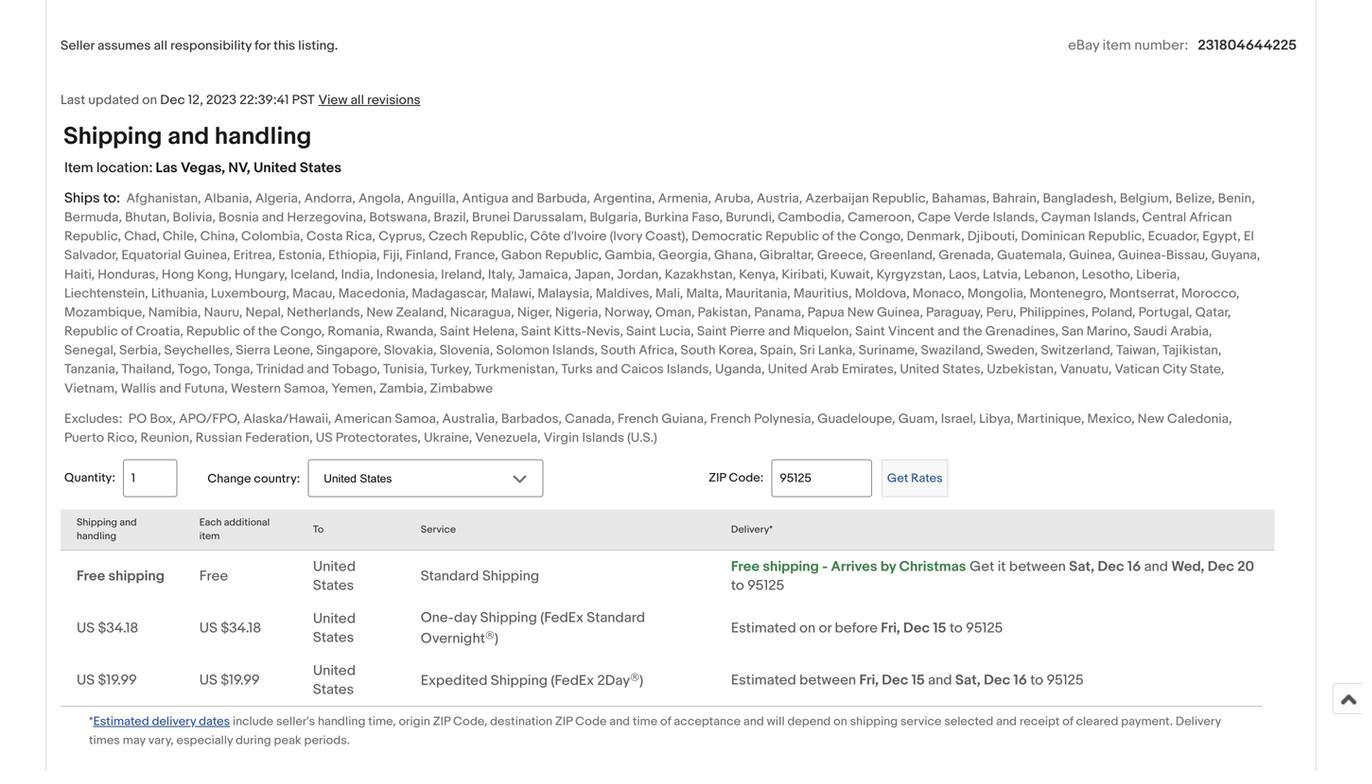 Task type: vqa. For each thing, say whether or not it's contained in the screenshot.
code,
yes



Task type: describe. For each thing, give the bounding box(es) containing it.
1 vertical spatial 95125
[[966, 620, 1004, 637]]

1 horizontal spatial 15
[[934, 620, 947, 637]]

states for free
[[313, 578, 354, 595]]

brunei
[[472, 210, 510, 226]]

malaysia,
[[538, 286, 593, 302]]

delivery
[[1176, 715, 1222, 729]]

1 horizontal spatial republic
[[186, 324, 240, 340]]

and down thailand,
[[159, 381, 182, 397]]

1 vertical spatial all
[[351, 92, 364, 108]]

kiribati,
[[782, 267, 828, 283]]

assumes
[[97, 38, 151, 54]]

vincent
[[889, 324, 935, 340]]

2 horizontal spatial the
[[963, 324, 983, 340]]

maldives,
[[596, 286, 653, 302]]

uganda,
[[716, 362, 765, 378]]

between inside get it between sat, dec 16 and wed, dec 20 to 95125
[[1010, 559, 1067, 576]]

samoa, inside po box, apo/fpo, alaska/hawaii, american samoa, australia, barbados, canada, french guiana, french polynesia, guadeloupe, guam, israel, libya, martinique, mexico, new caledonia, puerto rico, reunion, russian federation, us protectorates, ukraine, venezuela, virgin islands (u.s.)
[[395, 411, 440, 427]]

and up swaziland,
[[938, 324, 960, 340]]

swaziland,
[[922, 343, 984, 359]]

(fedex inside one-day shipping (fedex standard overnight
[[541, 610, 584, 627]]

3 saint from the left
[[627, 324, 657, 340]]

togo,
[[178, 362, 211, 378]]

revisions
[[367, 92, 421, 108]]

code,
[[453, 715, 488, 729]]

) inside expedited shipping (fedex 2day ® )
[[640, 673, 644, 690]]

austria,
[[757, 191, 803, 207]]

2 horizontal spatial guinea,
[[1069, 248, 1116, 264]]

venezuela,
[[475, 430, 541, 446]]

argentina,
[[594, 191, 656, 207]]

bhutan,
[[125, 210, 170, 226]]

4 saint from the left
[[697, 324, 727, 340]]

2 south from the left
[[681, 343, 716, 359]]

leone,
[[273, 343, 314, 359]]

puerto
[[64, 430, 104, 446]]

-
[[823, 559, 828, 576]]

colombia,
[[241, 229, 304, 245]]

(fedex inside expedited shipping (fedex 2day ® )
[[551, 673, 594, 690]]

1 horizontal spatial item
[[1103, 37, 1132, 54]]

ships
[[64, 190, 100, 207]]

ebay item number: 231804644225
[[1069, 37, 1298, 54]]

cyprus,
[[379, 229, 426, 245]]

1 $34.18 from the left
[[98, 620, 139, 637]]

standard inside one-day shipping (fedex standard overnight
[[587, 610, 646, 627]]

mozambique,
[[64, 305, 145, 321]]

on inside include seller's handling time, origin zip code, destination zip code and time of acceptance and will depend on shipping service selected and receipt of cleared payment. delivery times may vary, especially during peak periods.
[[834, 715, 848, 729]]

china,
[[200, 229, 238, 245]]

2 us $34.18 from the left
[[200, 620, 261, 637]]

finland,
[[406, 248, 452, 264]]

estonia,
[[278, 248, 325, 264]]

1 vertical spatial congo,
[[280, 324, 325, 340]]

grenadines,
[[986, 324, 1059, 340]]

arab
[[811, 362, 839, 378]]

polynesia,
[[754, 411, 815, 427]]

location:
[[96, 159, 153, 176]]

chile,
[[163, 229, 197, 245]]

0 horizontal spatial republic
[[64, 324, 118, 340]]

get for it
[[970, 559, 995, 576]]

it
[[998, 559, 1007, 576]]

greece,
[[818, 248, 867, 264]]

2 horizontal spatial republic
[[766, 229, 820, 245]]

0 horizontal spatial new
[[367, 305, 393, 321]]

wed,
[[1172, 559, 1205, 576]]

shipping inside expedited shipping (fedex 2day ® )
[[491, 673, 548, 690]]

states for us $19.99
[[313, 681, 354, 698]]

and up item location: las vegas, nv, united states
[[168, 122, 209, 151]]

1 horizontal spatial the
[[837, 229, 857, 245]]

estimated delivery dates link
[[93, 713, 230, 730]]

of right receipt at right
[[1063, 715, 1074, 729]]

of up sierra
[[243, 324, 255, 340]]

1 horizontal spatial to
[[950, 620, 963, 637]]

change country:
[[208, 472, 300, 486]]

nevis,
[[587, 324, 624, 340]]

2 $34.18 from the left
[[221, 620, 261, 637]]

of up "serbia,"
[[121, 324, 133, 340]]

destination
[[490, 715, 553, 729]]

sat, inside get it between sat, dec 16 and wed, dec 20 to 95125
[[1070, 559, 1095, 576]]

seychelles,
[[164, 343, 233, 359]]

apo/fpo,
[[179, 411, 240, 427]]

dec left "12,"
[[160, 92, 185, 108]]

samoa, inside "afghanistan, albania, algeria, andorra, angola, anguilla, antigua and barbuda, argentina, armenia, aruba, austria, azerbaijan republic, bahamas, bahrain, bangladesh, belgium, belize, benin, bermuda, bhutan, bolivia, bosnia and herzegovina, botswana, brazil, brunei darussalam, bulgaria, burkina faso, burundi, cambodia, cameroon, cape verde islands, cayman islands, central african republic, chad, chile, china, colombia, costa rica, cyprus, czech republic, côte d'ivoire (ivory coast), democratic republic of the congo, denmark, djibouti, dominican republic, ecuador, egypt, el salvador, equatorial guinea, eritrea, estonia, ethiopia, fiji, finland, france, gabon republic, gambia, georgia, ghana, gibraltar, greece, greenland, grenada, guatemala, guinea, guinea-bissau, guyana, haiti, honduras, hong kong, hungary, iceland, india, indonesia, ireland, italy, jamaica, japan, jordan, kazakhstan, kenya, kiribati, kuwait, kyrgyzstan, laos, latvia, lebanon, lesotho, liberia, liechtenstein, lithuania, luxembourg, macau, macedonia, madagascar, malawi, malaysia, maldives, mali, malta, mauritania, mauritius, moldova, monaco, mongolia, montenegro, montserrat, morocco, mozambique, namibia, nauru, nepal, netherlands, new zealand, nicaragua, niger, nigeria, norway, oman, pakistan, panama, papua new guinea, paraguay, peru, philippines, poland, portugal, qatar, republic of croatia, republic of the congo, romania, rwanda, saint helena, saint kitts-nevis, saint lucia, saint pierre and miquelon, saint vincent and the grenadines, san marino, saudi arabia, senegal, serbia, seychelles, sierra leone, singapore, slovakia, slovenia, solomon islands, south africa, south korea, spain, sri lanka, suriname, swaziland, sweden, switzerland, taiwan, tajikistan, tanzania, thailand, togo, tonga, trinidad and tobago, tunisia, turkey, turkmenistan, turks and caicos islands, uganda, united arab emirates, united states, uzbekistan, vanuatu, vatican city state, vietnam, wallis and futuna, western samoa, yemen, zambia, zimbabwe"
[[284, 381, 329, 397]]

russian
[[196, 430, 242, 446]]

vegas,
[[181, 159, 225, 176]]

states for us $34.18
[[313, 629, 354, 647]]

service
[[421, 524, 456, 536]]

kitts-
[[554, 324, 587, 340]]

this
[[274, 38, 295, 54]]

afghanistan,
[[126, 191, 201, 207]]

dec up selected
[[984, 672, 1011, 689]]

overnight
[[421, 630, 486, 647]]

rica,
[[346, 229, 376, 245]]

1 united states from the top
[[313, 559, 356, 595]]

côte
[[530, 229, 561, 245]]

seller's
[[276, 715, 315, 729]]

one-day shipping (fedex standard overnight
[[421, 610, 646, 647]]

afghanistan, albania, algeria, andorra, angola, anguilla, antigua and barbuda, argentina, armenia, aruba, austria, azerbaijan republic, bahamas, bahrain, bangladesh, belgium, belize, benin, bermuda, bhutan, bolivia, bosnia and herzegovina, botswana, brazil, brunei darussalam, bulgaria, burkina faso, burundi, cambodia, cameroon, cape verde islands, cayman islands, central african republic, chad, chile, china, colombia, costa rica, cyprus, czech republic, côte d'ivoire (ivory coast), democratic republic of the congo, denmark, djibouti, dominican republic, ecuador, egypt, el salvador, equatorial guinea, eritrea, estonia, ethiopia, fiji, finland, france, gabon republic, gambia, georgia, ghana, gibraltar, greece, greenland, grenada, guatemala, guinea, guinea-bissau, guyana, haiti, honduras, hong kong, hungary, iceland, india, indonesia, ireland, italy, jamaica, japan, jordan, kazakhstan, kenya, kiribati, kuwait, kyrgyzstan, laos, latvia, lebanon, lesotho, liberia, liechtenstein, lithuania, luxembourg, macau, macedonia, madagascar, malawi, malaysia, maldives, mali, malta, mauritania, mauritius, moldova, monaco, mongolia, montenegro, montserrat, morocco, mozambique, namibia, nauru, nepal, netherlands, new zealand, nicaragua, niger, nigeria, norway, oman, pakistan, panama, papua new guinea, paraguay, peru, philippines, poland, portugal, qatar, republic of croatia, republic of the congo, romania, rwanda, saint helena, saint kitts-nevis, saint lucia, saint pierre and miquelon, saint vincent and the grenadines, san marino, saudi arabia, senegal, serbia, seychelles, sierra leone, singapore, slovakia, slovenia, solomon islands, south africa, south korea, spain, sri lanka, suriname, swaziland, sweden, switzerland, taiwan, tajikistan, tanzania, thailand, togo, tonga, trinidad and tobago, tunisia, turkey, turkmenistan, turks and caicos islands, uganda, united arab emirates, united states, uzbekistan, vanuatu, vatican city state, vietnam, wallis and futuna, western samoa, yemen, zambia, zimbabwe
[[64, 191, 1261, 397]]

excludes:
[[64, 411, 123, 427]]

bangladesh,
[[1044, 191, 1117, 207]]

1 vertical spatial 16
[[1014, 672, 1028, 689]]

republic, up cameroon,
[[873, 191, 929, 207]]

bermuda,
[[64, 210, 122, 226]]

0 vertical spatial all
[[154, 38, 167, 54]]

and down quantity: text field
[[120, 517, 137, 529]]

for
[[255, 38, 271, 54]]

bulgaria,
[[590, 210, 642, 226]]

2 horizontal spatial zip
[[709, 471, 726, 485]]

and left receipt at right
[[997, 715, 1017, 729]]

shipping up one-day shipping (fedex standard overnight
[[483, 568, 540, 585]]

1 vertical spatial fri,
[[860, 672, 879, 689]]

hong
[[162, 267, 194, 283]]

and down panama,
[[769, 324, 791, 340]]

1 vertical spatial shipping and handling
[[77, 517, 137, 543]]

estimated on or before fri, dec 15 to 95125
[[731, 620, 1004, 637]]

portugal,
[[1139, 305, 1193, 321]]

cameroon,
[[848, 210, 915, 226]]

dec up estimated between fri, dec 15 and sat, dec 16 to 95125
[[904, 620, 930, 637]]

box,
[[150, 411, 176, 427]]

liechtenstein,
[[64, 286, 148, 302]]

and left will at right bottom
[[744, 715, 765, 729]]

1 horizontal spatial free
[[200, 568, 228, 585]]

guatemala,
[[998, 248, 1067, 264]]

handling inside include seller's handling time, origin zip code, destination zip code and time of acceptance and will depend on shipping service selected and receipt of cleared payment. delivery times may vary, especially during peak periods.
[[318, 715, 366, 729]]

solomon
[[496, 343, 550, 359]]

20
[[1238, 559, 1255, 576]]

0 vertical spatial shipping and handling
[[63, 122, 312, 151]]

1 horizontal spatial guinea,
[[877, 305, 924, 321]]

) inside ® )
[[495, 630, 499, 647]]

expedited shipping (fedex 2day ® )
[[421, 671, 644, 690]]

0 horizontal spatial between
[[800, 672, 857, 689]]

0 horizontal spatial guinea,
[[184, 248, 231, 264]]

1 horizontal spatial on
[[800, 620, 816, 637]]

christmas
[[900, 559, 967, 576]]

quantity:
[[64, 471, 115, 485]]

1 saint from the left
[[440, 324, 470, 340]]

1 $19.99 from the left
[[98, 672, 137, 689]]

vietnam,
[[64, 381, 118, 397]]

grenada,
[[939, 248, 995, 264]]

republic, down bermuda,
[[64, 229, 121, 245]]

item inside each additional item
[[200, 530, 220, 543]]

korea,
[[719, 343, 757, 359]]

croatia,
[[136, 324, 184, 340]]

republic, down "brunei"
[[471, 229, 527, 245]]

mexico,
[[1088, 411, 1135, 427]]

verde
[[954, 210, 990, 226]]

djibouti,
[[968, 229, 1019, 245]]

0 horizontal spatial handling
[[77, 530, 116, 543]]

emirates,
[[842, 362, 897, 378]]

0 horizontal spatial standard
[[421, 568, 479, 585]]

luxembourg,
[[211, 286, 290, 302]]

free for free shipping
[[77, 568, 105, 585]]

lucia,
[[660, 324, 694, 340]]

(u.s.)
[[628, 430, 658, 446]]

and up the colombia,
[[262, 210, 284, 226]]

16 inside get it between sat, dec 16 and wed, dec 20 to 95125
[[1128, 559, 1142, 576]]

2 saint from the left
[[521, 324, 551, 340]]

2 vertical spatial 95125
[[1047, 672, 1084, 689]]

barbuda,
[[537, 191, 591, 207]]

central
[[1143, 210, 1187, 226]]

country:
[[254, 472, 300, 486]]

el
[[1245, 229, 1255, 245]]



Task type: locate. For each thing, give the bounding box(es) containing it.
shipping inside one-day shipping (fedex standard overnight
[[480, 610, 537, 627]]

0 vertical spatial item
[[1103, 37, 1132, 54]]

$34.18 down free shipping in the left bottom of the page
[[98, 620, 139, 637]]

the down paraguay,
[[963, 324, 983, 340]]

us $34.18
[[77, 620, 139, 637], [200, 620, 261, 637]]

eritrea,
[[233, 248, 276, 264]]

1 vertical spatial on
[[800, 620, 816, 637]]

sat, up selected
[[956, 672, 981, 689]]

samoa, down zambia,
[[395, 411, 440, 427]]

the up greece, at top
[[837, 229, 857, 245]]

0 vertical spatial 15
[[934, 620, 947, 637]]

0 vertical spatial united states
[[313, 559, 356, 595]]

16 up receipt at right
[[1014, 672, 1028, 689]]

and left time on the left
[[610, 715, 630, 729]]

of right time on the left
[[661, 715, 672, 729]]

1 vertical spatial between
[[800, 672, 857, 689]]

® inside ® )
[[486, 629, 495, 640]]

0 vertical spatial (fedex
[[541, 610, 584, 627]]

® inside expedited shipping (fedex 2day ® )
[[630, 671, 640, 683]]

2 $19.99 from the left
[[221, 672, 260, 689]]

of up greece, at top
[[823, 229, 834, 245]]

french
[[618, 411, 659, 427], [711, 411, 752, 427]]

acceptance
[[674, 715, 741, 729]]

saint down pakistan,
[[697, 324, 727, 340]]

) right 2day
[[640, 673, 644, 690]]

1 horizontal spatial )
[[640, 673, 644, 690]]

service
[[901, 715, 942, 729]]

2 horizontal spatial to
[[1031, 672, 1044, 689]]

231804644225
[[1199, 37, 1298, 54]]

2 us $19.99 from the left
[[200, 672, 260, 689]]

get it between sat, dec 16 and wed, dec 20 to 95125
[[731, 559, 1255, 595]]

zip left code:
[[709, 471, 726, 485]]

1 horizontal spatial between
[[1010, 559, 1067, 576]]

guiana,
[[662, 411, 708, 427]]

16 left wed,
[[1128, 559, 1142, 576]]

montenegro,
[[1030, 286, 1107, 302]]

2 vertical spatial united states
[[313, 662, 356, 698]]

1 south from the left
[[601, 343, 636, 359]]

1 vertical spatial )
[[640, 673, 644, 690]]

each additional item
[[200, 517, 270, 543]]

tajikistan,
[[1163, 343, 1222, 359]]

free shipping
[[77, 568, 165, 585]]

2 horizontal spatial 95125
[[1047, 672, 1084, 689]]

new inside po box, apo/fpo, alaska/hawaii, american samoa, australia, barbados, canada, french guiana, french polynesia, guadeloupe, guam, israel, libya, martinique, mexico, new caledonia, puerto rico, reunion, russian federation, us protectorates, ukraine, venezuela, virgin islands (u.s.)
[[1138, 411, 1165, 427]]

standard
[[421, 568, 479, 585], [587, 610, 646, 627]]

fiji,
[[383, 248, 403, 264]]

to up receipt at right
[[1031, 672, 1044, 689]]

0 vertical spatial 95125
[[748, 578, 785, 595]]

ZIP Code: text field
[[772, 460, 872, 497]]

estimated for estimated on or before fri, dec 15 to 95125
[[731, 620, 797, 637]]

0 vertical spatial estimated
[[731, 620, 797, 637]]

and up service
[[929, 672, 953, 689]]

1 vertical spatial united states
[[313, 611, 356, 647]]

cleared
[[1077, 715, 1119, 729]]

standard up 'one-'
[[421, 568, 479, 585]]

estimated up may
[[93, 715, 149, 729]]

0 vertical spatial congo,
[[860, 229, 904, 245]]

oman,
[[656, 305, 695, 321]]

0 horizontal spatial zip
[[433, 715, 451, 729]]

united states for $19.99
[[313, 662, 356, 698]]

2 vertical spatial on
[[834, 715, 848, 729]]

shipping up ® )
[[480, 610, 537, 627]]

and inside get it between sat, dec 16 and wed, dec 20 to 95125
[[1145, 559, 1169, 576]]

caledonia,
[[1168, 411, 1233, 427]]

united states for $34.18
[[313, 611, 356, 647]]

zambia,
[[380, 381, 427, 397]]

congo,
[[860, 229, 904, 245], [280, 324, 325, 340]]

dec up service
[[882, 672, 909, 689]]

to
[[313, 524, 324, 536]]

and right 'turks'
[[596, 362, 618, 378]]

islands, up 'turks'
[[553, 343, 598, 359]]

new down 'macedonia,'
[[367, 305, 393, 321]]

saint up slovenia,
[[440, 324, 470, 340]]

islands, down bahrain,
[[993, 210, 1039, 226]]

papua
[[808, 305, 845, 321]]

0 horizontal spatial us $34.18
[[77, 620, 139, 637]]

zip left code at bottom
[[555, 715, 573, 729]]

1 horizontal spatial all
[[351, 92, 364, 108]]

1 horizontal spatial fri,
[[881, 620, 901, 637]]

saint down niger,
[[521, 324, 551, 340]]

1 vertical spatial estimated
[[731, 672, 797, 689]]

republic up senegal,
[[64, 324, 118, 340]]

new down moldova,
[[848, 305, 874, 321]]

1 horizontal spatial 16
[[1128, 559, 1142, 576]]

seller
[[61, 38, 95, 54]]

us $19.99 up *
[[77, 672, 137, 689]]

1 horizontal spatial $19.99
[[221, 672, 260, 689]]

1 vertical spatial (fedex
[[551, 673, 594, 690]]

2day
[[598, 673, 630, 690]]

caicos
[[621, 362, 664, 378]]

1 horizontal spatial sat,
[[1070, 559, 1095, 576]]

guinea, up kong,
[[184, 248, 231, 264]]

zealand,
[[396, 305, 447, 321]]

1 vertical spatial standard
[[587, 610, 646, 627]]

malawi,
[[491, 286, 535, 302]]

saint up suriname,
[[856, 324, 886, 340]]

san
[[1062, 324, 1084, 340]]

1 us $19.99 from the left
[[77, 672, 137, 689]]

Quantity: text field
[[123, 460, 177, 497]]

dec left 20
[[1208, 559, 1235, 576]]

shipping up location:
[[63, 122, 162, 151]]

0 horizontal spatial shipping
[[108, 568, 165, 585]]

malta,
[[687, 286, 723, 302]]

0 horizontal spatial )
[[495, 630, 499, 647]]

india,
[[341, 267, 374, 283]]

barbados,
[[502, 411, 562, 427]]

on right depend
[[834, 715, 848, 729]]

95125 down delivery*
[[748, 578, 785, 595]]

to down delivery*
[[731, 578, 745, 595]]

south down lucia,
[[681, 343, 716, 359]]

3 united states from the top
[[313, 662, 356, 698]]

2 horizontal spatial free
[[731, 559, 760, 576]]

0 horizontal spatial ®
[[486, 629, 495, 640]]

get left it
[[970, 559, 995, 576]]

congo, down cameroon,
[[860, 229, 904, 245]]

item right ebay
[[1103, 37, 1132, 54]]

get inside get it between sat, dec 16 and wed, dec 20 to 95125
[[970, 559, 995, 576]]

2 horizontal spatial on
[[834, 715, 848, 729]]

handling down 22:39:41
[[215, 122, 312, 151]]

1 horizontal spatial get
[[970, 559, 995, 576]]

coast),
[[646, 229, 689, 245]]

0 horizontal spatial french
[[618, 411, 659, 427]]

0 vertical spatial samoa,
[[284, 381, 329, 397]]

shipping for free shipping - arrives by christmas
[[763, 559, 819, 576]]

handling up periods.
[[318, 715, 366, 729]]

0 vertical spatial on
[[142, 92, 157, 108]]

1 horizontal spatial $34.18
[[221, 620, 261, 637]]

between up depend
[[800, 672, 857, 689]]

0 horizontal spatial 95125
[[748, 578, 785, 595]]

may
[[123, 733, 146, 748]]

islands, down belgium,
[[1094, 210, 1140, 226]]

panama,
[[755, 305, 805, 321]]

0 horizontal spatial sat,
[[956, 672, 981, 689]]

95125 up receipt at right
[[1047, 672, 1084, 689]]

federation,
[[245, 430, 313, 446]]

1 horizontal spatial new
[[848, 305, 874, 321]]

samoa, down trinidad
[[284, 381, 329, 397]]

0 horizontal spatial $34.18
[[98, 620, 139, 637]]

15 up service
[[912, 672, 925, 689]]

islands, down africa,
[[667, 362, 713, 378]]

vatican
[[1115, 362, 1160, 378]]

shipping
[[763, 559, 819, 576], [108, 568, 165, 585], [851, 715, 898, 729]]

republic down nauru,
[[186, 324, 240, 340]]

expedited
[[421, 673, 488, 690]]

item down "each"
[[200, 530, 220, 543]]

0 vertical spatial sat,
[[1070, 559, 1095, 576]]

1 vertical spatial get
[[970, 559, 995, 576]]

saint down norway,
[[627, 324, 657, 340]]

2 vertical spatial handling
[[318, 715, 366, 729]]

will
[[767, 715, 785, 729]]

and left wed,
[[1145, 559, 1169, 576]]

1 horizontal spatial us $19.99
[[200, 672, 260, 689]]

republic, down d'ivoire
[[545, 248, 602, 264]]

serbia,
[[119, 343, 161, 359]]

0 horizontal spatial samoa,
[[284, 381, 329, 397]]

1 vertical spatial samoa,
[[395, 411, 440, 427]]

0 horizontal spatial 15
[[912, 672, 925, 689]]

sat, right it
[[1070, 559, 1095, 576]]

0 vertical spatial ®
[[486, 629, 495, 640]]

0 horizontal spatial item
[[200, 530, 220, 543]]

1 vertical spatial item
[[200, 530, 220, 543]]

belgium,
[[1120, 191, 1173, 207]]

shipping and handling up item location: las vegas, nv, united states
[[63, 122, 312, 151]]

16
[[1128, 559, 1142, 576], [1014, 672, 1028, 689]]

1 vertical spatial handling
[[77, 530, 116, 543]]

especially
[[177, 733, 233, 748]]

democratic
[[692, 229, 763, 245]]

last
[[61, 92, 85, 108]]

0 horizontal spatial fri,
[[860, 672, 879, 689]]

congo, up "leone,"
[[280, 324, 325, 340]]

shipping for free shipping
[[108, 568, 165, 585]]

get rates button
[[882, 460, 949, 497]]

estimated between fri, dec 15 and sat, dec 16 to 95125
[[731, 672, 1084, 689]]

15 up estimated between fri, dec 15 and sat, dec 16 to 95125
[[934, 620, 947, 637]]

fri, right before
[[881, 620, 901, 637]]

guinea, up vincent
[[877, 305, 924, 321]]

ethiopia,
[[328, 248, 380, 264]]

get left rates
[[888, 471, 909, 486]]

delivery
[[152, 715, 196, 729]]

2 vertical spatial estimated
[[93, 715, 149, 729]]

zip right 'origin'
[[433, 715, 451, 729]]

republic up gibraltar,
[[766, 229, 820, 245]]

$19.99 up * estimated delivery dates
[[98, 672, 137, 689]]

nv,
[[228, 159, 251, 176]]

(fedex left 2day
[[551, 673, 594, 690]]

shipping and handling up free shipping in the left bottom of the page
[[77, 517, 137, 543]]

2 french from the left
[[711, 411, 752, 427]]

0 vertical spatial between
[[1010, 559, 1067, 576]]

1 french from the left
[[618, 411, 659, 427]]

french right guiana,
[[711, 411, 752, 427]]

to inside get it between sat, dec 16 and wed, dec 20 to 95125
[[731, 578, 745, 595]]

all right assumes
[[154, 38, 167, 54]]

0 vertical spatial handling
[[215, 122, 312, 151]]

all right view at top left
[[351, 92, 364, 108]]

5 saint from the left
[[856, 324, 886, 340]]

spain,
[[760, 343, 797, 359]]

guinea, up lesotho,
[[1069, 248, 1116, 264]]

depend
[[788, 715, 831, 729]]

angola,
[[359, 191, 404, 207]]

shipping down quantity:
[[77, 517, 117, 529]]

95125 down get it between sat, dec 16 and wed, dec 20 to 95125
[[966, 620, 1004, 637]]

burkina
[[645, 210, 689, 226]]

arabia,
[[1171, 324, 1213, 340]]

standard up 2day
[[587, 610, 646, 627]]

niger,
[[518, 305, 553, 321]]

on right updated
[[142, 92, 157, 108]]

1 horizontal spatial french
[[711, 411, 752, 427]]

0 vertical spatial standard
[[421, 568, 479, 585]]

estimated up will at right bottom
[[731, 672, 797, 689]]

1 vertical spatial to
[[950, 620, 963, 637]]

1 horizontal spatial congo,
[[860, 229, 904, 245]]

include
[[233, 715, 274, 729]]

madagascar,
[[412, 286, 488, 302]]

and down "leone,"
[[307, 362, 329, 378]]

us
[[316, 430, 333, 446], [77, 620, 95, 637], [200, 620, 218, 637], [77, 672, 95, 689], [200, 672, 218, 689]]

saudi
[[1134, 324, 1168, 340]]

2 vertical spatial to
[[1031, 672, 1044, 689]]

1 horizontal spatial ®
[[630, 671, 640, 683]]

free for free shipping - arrives by christmas
[[731, 559, 760, 576]]

ecuador,
[[1149, 229, 1200, 245]]

estimated left "or"
[[731, 620, 797, 637]]

between right it
[[1010, 559, 1067, 576]]

0 horizontal spatial free
[[77, 568, 105, 585]]

1 vertical spatial sat,
[[956, 672, 981, 689]]

namibia,
[[148, 305, 201, 321]]

montserrat,
[[1110, 286, 1179, 302]]

0 vertical spatial to
[[731, 578, 745, 595]]

1 horizontal spatial zip
[[555, 715, 573, 729]]

bahrain,
[[993, 191, 1041, 207]]

dominican
[[1022, 229, 1086, 245]]

pakistan,
[[698, 305, 752, 321]]

iceland,
[[291, 267, 338, 283]]

sri
[[800, 343, 816, 359]]

0 horizontal spatial get
[[888, 471, 909, 486]]

bissau,
[[1167, 248, 1209, 264]]

0 horizontal spatial 16
[[1014, 672, 1028, 689]]

fri,
[[881, 620, 901, 637], [860, 672, 879, 689]]

1 horizontal spatial us $34.18
[[200, 620, 261, 637]]

states,
[[943, 362, 984, 378]]

1 us $34.18 from the left
[[77, 620, 139, 637]]

and up darussalam,
[[512, 191, 534, 207]]

0 horizontal spatial $19.99
[[98, 672, 137, 689]]

95125 inside get it between sat, dec 16 and wed, dec 20 to 95125
[[748, 578, 785, 595]]

get inside button
[[888, 471, 909, 486]]

0 horizontal spatial to
[[731, 578, 745, 595]]

$34.18
[[98, 620, 139, 637], [221, 620, 261, 637]]

(fedex up expedited shipping (fedex 2day ® )
[[541, 610, 584, 627]]

switzerland,
[[1042, 343, 1114, 359]]

0 horizontal spatial on
[[142, 92, 157, 108]]

azerbaijan
[[806, 191, 870, 207]]

the
[[837, 229, 857, 245], [258, 324, 277, 340], [963, 324, 983, 340]]

get for rates
[[888, 471, 909, 486]]

0 horizontal spatial the
[[258, 324, 277, 340]]

denmark,
[[907, 229, 965, 245]]

futuna,
[[184, 381, 228, 397]]

1 vertical spatial 15
[[912, 672, 925, 689]]

2023
[[206, 92, 237, 108]]

0 horizontal spatial all
[[154, 38, 167, 54]]

moldova,
[[855, 286, 910, 302]]

miquelon,
[[794, 324, 853, 340]]

greenland,
[[870, 248, 936, 264]]

0 horizontal spatial congo,
[[280, 324, 325, 340]]

fri, down the estimated on or before fri, dec 15 to 95125
[[860, 672, 879, 689]]

shipping inside include seller's handling time, origin zip code, destination zip code and time of acceptance and will depend on shipping service selected and receipt of cleared payment. delivery times may vary, especially during peak periods.
[[851, 715, 898, 729]]

0 vertical spatial fri,
[[881, 620, 901, 637]]

armenia,
[[658, 191, 712, 207]]

0 horizontal spatial us $19.99
[[77, 672, 137, 689]]

item
[[64, 159, 93, 176]]

ireland,
[[441, 267, 485, 283]]

benin,
[[1219, 191, 1256, 207]]

2 united states from the top
[[313, 611, 356, 647]]

south
[[601, 343, 636, 359], [681, 343, 716, 359]]

0 horizontal spatial south
[[601, 343, 636, 359]]

us inside po box, apo/fpo, alaska/hawaii, american samoa, australia, barbados, canada, french guiana, french polynesia, guadeloupe, guam, israel, libya, martinique, mexico, new caledonia, puerto rico, reunion, russian federation, us protectorates, ukraine, venezuela, virgin islands (u.s.)
[[316, 430, 333, 446]]

on left "or"
[[800, 620, 816, 637]]

0 vertical spatial 16
[[1128, 559, 1142, 576]]

new right mexico,
[[1138, 411, 1165, 427]]

estimated for estimated between fri, dec 15 and sat, dec 16 to 95125
[[731, 672, 797, 689]]

2 horizontal spatial new
[[1138, 411, 1165, 427]]

republic, up guinea-
[[1089, 229, 1146, 245]]

kuwait,
[[831, 267, 874, 283]]

ghana,
[[715, 248, 757, 264]]

tobago,
[[332, 362, 380, 378]]

dec left wed,
[[1098, 559, 1125, 576]]

include seller's handling time, origin zip code, destination zip code and time of acceptance and will depend on shipping service selected and receipt of cleared payment. delivery times may vary, especially during peak periods.
[[89, 715, 1222, 748]]



